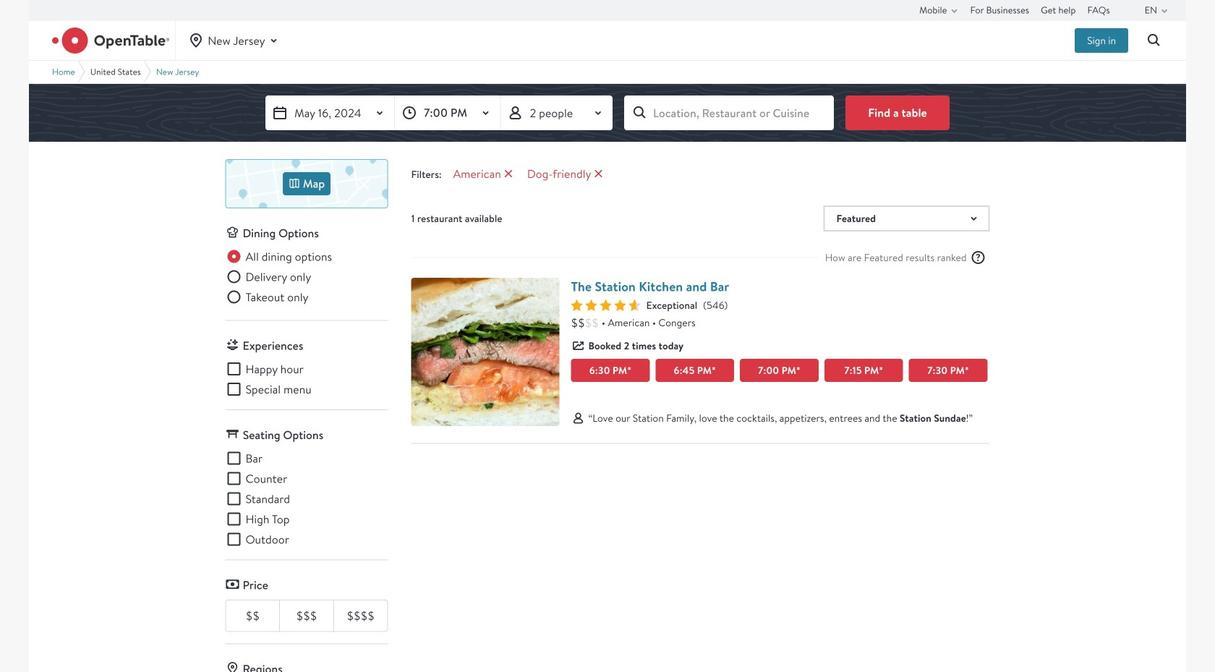 Task type: locate. For each thing, give the bounding box(es) containing it.
0 vertical spatial group
[[225, 248, 388, 309]]

a photo of the station kitchen and bar restaurant image
[[411, 278, 560, 426]]

3 group from the top
[[225, 450, 388, 548]]

None radio
[[225, 248, 332, 265], [225, 268, 311, 285], [225, 288, 309, 306], [225, 248, 332, 265], [225, 268, 311, 285], [225, 288, 309, 306]]

None field
[[625, 96, 834, 130]]

Please input a Location, Restaurant or Cuisine field
[[625, 96, 834, 130]]

1 vertical spatial group
[[225, 360, 388, 398]]

2 vertical spatial group
[[225, 450, 388, 548]]

opentable logo image
[[52, 28, 169, 54]]

group
[[225, 248, 388, 309], [225, 360, 388, 398], [225, 450, 388, 548]]



Task type: vqa. For each thing, say whether or not it's contained in the screenshot.
group to the middle
yes



Task type: describe. For each thing, give the bounding box(es) containing it.
1 group from the top
[[225, 248, 388, 309]]

4.8 stars image
[[571, 300, 641, 311]]

2 group from the top
[[225, 360, 388, 398]]



